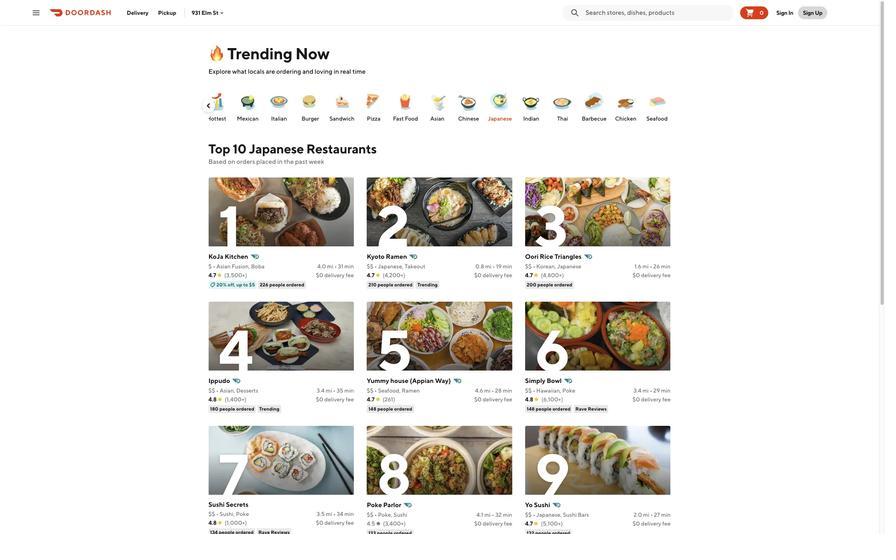 Task type: vqa. For each thing, say whether or not it's contained in the screenshot.


Task type: describe. For each thing, give the bounding box(es) containing it.
1 148 from the left
[[368, 406, 376, 412]]

seafood
[[646, 116, 668, 122]]

explore
[[208, 68, 231, 75]]

now
[[295, 44, 329, 63]]

$​0 for ippudo
[[316, 397, 323, 403]]

pickup button
[[153, 6, 181, 19]]

the
[[284, 158, 294, 166]]

• down kyoto
[[374, 264, 377, 270]]

kitchen
[[225, 253, 248, 261]]

sushi up sushi,
[[208, 501, 225, 509]]

koja kitchen
[[208, 253, 248, 261]]

oori rice triangles
[[525, 253, 582, 261]]

180
[[210, 406, 218, 412]]

food
[[405, 116, 418, 122]]

sushi right yo
[[534, 502, 550, 510]]

fee for simply bowl
[[662, 397, 671, 403]]

ordered down (4,800+)
[[554, 282, 572, 288]]

(3,400+)
[[383, 521, 406, 528]]

chicken
[[615, 116, 636, 122]]

• left 32
[[492, 512, 494, 519]]

4.7 for yummy
[[367, 397, 375, 403]]

desserts
[[236, 388, 258, 394]]

$​0 delivery fee for poke parlor
[[474, 521, 512, 528]]

4.8 down $$ • sushi, poke
[[208, 520, 217, 527]]

sign for sign in
[[776, 9, 787, 16]]

thai
[[557, 116, 568, 122]]

$​0 for yo sushi
[[633, 521, 640, 528]]

top 10 japanese restaurants based on orders placed in the past week
[[208, 141, 377, 166]]

mi for yo sushi
[[643, 512, 649, 519]]

0 button
[[740, 6, 768, 19]]

sign for sign up
[[803, 9, 814, 16]]

$$ for kyoto ramen
[[367, 264, 373, 270]]

open menu image
[[31, 8, 41, 17]]

real
[[340, 68, 351, 75]]

pickup
[[158, 9, 176, 16]]

fee for poke parlor
[[504, 521, 512, 528]]

japanese inside "top 10 japanese restaurants based on orders placed in the past week"
[[249, 141, 304, 156]]

$​0 for kyoto ramen
[[474, 272, 482, 279]]

placed
[[256, 158, 276, 166]]

• left 19 in the right of the page
[[493, 264, 495, 270]]

min for simply bowl
[[661, 388, 671, 394]]

kyoto ramen
[[367, 253, 407, 261]]

mexican
[[237, 116, 259, 122]]

• left the 31
[[334, 264, 337, 270]]

boba
[[251, 264, 265, 270]]

0
[[760, 9, 764, 16]]

27
[[654, 512, 660, 519]]

$​0 delivery fee for oori rice triangles
[[633, 272, 671, 279]]

(4,200+)
[[383, 272, 405, 279]]

ordered down (261)
[[394, 406, 412, 412]]

delivery button
[[122, 6, 153, 19]]

20%
[[216, 282, 227, 288]]

(1,000+)
[[225, 520, 247, 527]]

chinese
[[458, 116, 479, 122]]

(261)
[[383, 397, 395, 403]]

• left 29 at the bottom right of page
[[650, 388, 652, 394]]

$​0 for oori rice triangles
[[633, 272, 640, 279]]

fee for oori rice triangles
[[662, 272, 671, 279]]

min for yo sushi
[[661, 512, 671, 519]]

ordered right 226
[[286, 282, 304, 288]]

226 people ordered
[[260, 282, 304, 288]]

• left 35
[[333, 388, 335, 394]]

elm
[[202, 9, 212, 16]]

$$ for simply bowl
[[525, 388, 532, 394]]

3.5
[[317, 512, 325, 518]]

mi for kyoto ramen
[[485, 264, 491, 270]]

delivery down 3.5 mi • 34 min
[[324, 520, 345, 527]]

(5,100+)
[[541, 521, 563, 528]]

🔥 trending now
[[208, 44, 329, 63]]

$$ left sushi,
[[208, 512, 215, 518]]

based
[[208, 158, 226, 166]]

0.8
[[475, 264, 484, 270]]

people down (1,400+)
[[219, 406, 235, 412]]

210 people ordered
[[368, 282, 413, 288]]

200 people ordered
[[527, 282, 572, 288]]

226
[[260, 282, 268, 288]]

top
[[208, 141, 230, 156]]

4.7 for oori
[[525, 272, 533, 279]]

19
[[496, 264, 502, 270]]

people down (6,100+)
[[536, 406, 551, 412]]

• left sushi,
[[216, 512, 219, 518]]

sushi up (3,400+)
[[394, 512, 407, 519]]

$$ • asian, desserts
[[208, 388, 258, 394]]

4.8 for simply bowl
[[525, 397, 533, 403]]

yummy house (appian way)
[[367, 378, 451, 385]]

(6,100+)
[[541, 397, 563, 403]]

$​0 delivery fee for yo sushi
[[633, 521, 671, 528]]

people down (4,200+)
[[378, 282, 393, 288]]

$$ • japanese, takeout
[[367, 264, 425, 270]]

🔥
[[208, 44, 224, 63]]

in inside "top 10 japanese restaurants based on orders placed in the past week"
[[277, 158, 283, 166]]

3.4 for simply bowl
[[633, 388, 641, 394]]

what
[[232, 68, 247, 75]]

yo sushi
[[525, 502, 550, 510]]

(1,400+)
[[225, 397, 246, 403]]

ippudo
[[208, 378, 230, 385]]

34
[[337, 512, 343, 518]]

(3,500+)
[[224, 272, 247, 279]]

1 vertical spatial asian
[[216, 264, 230, 270]]

• left 27
[[650, 512, 653, 519]]

mi for ippudo
[[326, 388, 332, 394]]

sushi left bars at right
[[563, 512, 577, 519]]

reviews
[[588, 406, 607, 412]]

4.8 for ippudo
[[208, 397, 217, 403]]

fee for kyoto ramen
[[504, 272, 512, 279]]

$​0 down 3.5
[[316, 520, 323, 527]]

ordered down (1,400+)
[[236, 406, 254, 412]]

fusion,
[[232, 264, 250, 270]]

hawaiian,
[[536, 388, 561, 394]]

(appian
[[410, 378, 434, 385]]

1 vertical spatial poke
[[367, 502, 382, 510]]

delivery for koja kitchen
[[324, 272, 345, 279]]

ordered down (4,200+)
[[394, 282, 413, 288]]

4.0 mi • 31 min
[[317, 264, 354, 270]]

• right $
[[213, 264, 215, 270]]

$5
[[249, 282, 255, 288]]

• left poke,
[[374, 512, 377, 519]]

ordered down (6,100+)
[[552, 406, 571, 412]]

poke for 3.4 mi • 29 min
[[562, 388, 575, 394]]

japanese, for ramen
[[378, 264, 403, 270]]

rave
[[575, 406, 587, 412]]

indian
[[523, 116, 539, 122]]

up
[[815, 9, 822, 16]]

delivery for poke parlor
[[483, 521, 503, 528]]

delivery for ippudo
[[324, 397, 345, 403]]

up
[[236, 282, 242, 288]]

$$ for yo sushi
[[525, 512, 532, 519]]

locals
[[248, 68, 265, 75]]

fee for ippudo
[[346, 397, 354, 403]]

4.6 mi • 28 min
[[475, 388, 512, 394]]

restaurants
[[306, 141, 377, 156]]

4.5
[[367, 521, 375, 528]]

min right 34 at the left of page
[[344, 512, 354, 518]]

• down yo sushi
[[533, 512, 535, 519]]

0 vertical spatial trending
[[227, 44, 292, 63]]

week
[[309, 158, 324, 166]]

fee down 3.5 mi • 34 min
[[346, 520, 354, 527]]

$$ • korean, japanese
[[525, 264, 581, 270]]

yummy
[[367, 378, 389, 385]]

1 horizontal spatial in
[[334, 68, 339, 75]]



Task type: locate. For each thing, give the bounding box(es) containing it.
0.8 mi • 19 min
[[475, 264, 512, 270]]

mi right 4.6
[[484, 388, 490, 394]]

delivery for yo sushi
[[641, 521, 661, 528]]

burger
[[302, 116, 319, 122]]

mi right 2.0
[[643, 512, 649, 519]]

1 horizontal spatial asian
[[430, 116, 444, 122]]

4.8
[[208, 397, 217, 403], [525, 397, 533, 403], [208, 520, 217, 527]]

trending for ippudo
[[259, 406, 279, 412]]

min right 35
[[344, 388, 354, 394]]

$$ up 4.5
[[367, 512, 373, 519]]

3.5 mi • 34 min
[[317, 512, 354, 518]]

japanese left indian
[[488, 116, 512, 122]]

$​0 delivery fee for yummy house (appian way)
[[474, 397, 512, 403]]

1 horizontal spatial japanese,
[[536, 512, 562, 519]]

$​0 down 4.1
[[474, 521, 482, 528]]

1 horizontal spatial poke
[[367, 502, 382, 510]]

$$
[[367, 264, 373, 270], [525, 264, 532, 270], [208, 388, 215, 394], [367, 388, 373, 394], [525, 388, 532, 394], [208, 512, 215, 518], [367, 512, 373, 519], [525, 512, 532, 519]]

4.7 up 210
[[367, 272, 375, 279]]

sign up
[[803, 9, 822, 16]]

fee for koja kitchen
[[346, 272, 354, 279]]

fee down 0.8 mi • 19 min
[[504, 272, 512, 279]]

$​0 delivery fee down 3.4 mi • 29 min
[[633, 397, 671, 403]]

in left the
[[277, 158, 283, 166]]

$ • asian fusion, boba
[[208, 264, 265, 270]]

$
[[208, 264, 212, 270]]

bars
[[578, 512, 589, 519]]

poke,
[[378, 512, 392, 519]]

mi for poke parlor
[[484, 512, 491, 519]]

orders
[[236, 158, 255, 166]]

931 elm st button
[[192, 9, 225, 16]]

2 vertical spatial japanese
[[557, 264, 581, 270]]

1 horizontal spatial japanese
[[488, 116, 512, 122]]

takeout
[[405, 264, 425, 270]]

rice
[[540, 253, 553, 261]]

1 horizontal spatial 3.4
[[633, 388, 641, 394]]

1 148 people ordered from the left
[[368, 406, 412, 412]]

min right the 31
[[344, 264, 354, 270]]

asian right food
[[430, 116, 444, 122]]

148 people ordered down (6,100+)
[[527, 406, 571, 412]]

oori
[[525, 253, 539, 261]]

$​0 delivery fee down 3.4 mi • 35 min
[[316, 397, 354, 403]]

0 horizontal spatial 3.4
[[317, 388, 325, 394]]

mi for simply bowl
[[643, 388, 649, 394]]

people down (4,800+)
[[537, 282, 553, 288]]

house
[[390, 378, 408, 385]]

4.1 mi • 32 min
[[476, 512, 512, 519]]

poke for 3.5 mi • 34 min
[[236, 512, 249, 518]]

italian
[[271, 116, 287, 122]]

$​0 for yummy house (appian way)
[[474, 397, 482, 403]]

people
[[269, 282, 285, 288], [378, 282, 393, 288], [537, 282, 553, 288], [219, 406, 235, 412], [377, 406, 393, 412], [536, 406, 551, 412]]

min right 19 in the right of the page
[[503, 264, 512, 270]]

1 vertical spatial trending
[[417, 282, 438, 288]]

2 3.4 from the left
[[633, 388, 641, 394]]

min right 27
[[661, 512, 671, 519]]

trending right 180 people ordered
[[259, 406, 279, 412]]

1 vertical spatial ramen
[[402, 388, 420, 394]]

people right 226
[[269, 282, 285, 288]]

4.8 down simply
[[525, 397, 533, 403]]

past
[[295, 158, 307, 166]]

2 vertical spatial trending
[[259, 406, 279, 412]]

$$ for poke parlor
[[367, 512, 373, 519]]

$​0 down 1.6
[[633, 272, 640, 279]]

$$ • japanese, sushi bars
[[525, 512, 589, 519]]

fee for yummy house (appian way)
[[504, 397, 512, 403]]

min right 29 at the bottom right of page
[[661, 388, 671, 394]]

$$ • seafood, ramen
[[367, 388, 420, 394]]

2.0 mi • 27 min
[[634, 512, 671, 519]]

min right 32
[[503, 512, 512, 519]]

148
[[368, 406, 376, 412], [527, 406, 535, 412]]

trending
[[227, 44, 292, 63], [417, 282, 438, 288], [259, 406, 279, 412]]

(4,800+)
[[541, 272, 564, 279]]

fast food
[[393, 116, 418, 122]]

1 horizontal spatial sign
[[803, 9, 814, 16]]

• down yummy
[[374, 388, 377, 394]]

• down "ippudo"
[[216, 388, 219, 394]]

barbecue
[[582, 116, 606, 122]]

180 people ordered
[[210, 406, 254, 412]]

$​0 down 3.4 mi • 29 min
[[633, 397, 640, 403]]

ordered
[[286, 282, 304, 288], [394, 282, 413, 288], [554, 282, 572, 288], [236, 406, 254, 412], [394, 406, 412, 412], [552, 406, 571, 412]]

$​0 delivery fee
[[316, 272, 354, 279], [474, 272, 512, 279], [633, 272, 671, 279], [316, 397, 354, 403], [474, 397, 512, 403], [633, 397, 671, 403], [316, 520, 354, 527], [474, 521, 512, 528], [633, 521, 671, 528]]

$$ • poke, sushi
[[367, 512, 407, 519]]

32
[[495, 512, 502, 519]]

trending down takeout
[[417, 282, 438, 288]]

0 horizontal spatial sign
[[776, 9, 787, 16]]

0 vertical spatial japanese,
[[378, 264, 403, 270]]

delivery down "4.6 mi • 28 min"
[[483, 397, 503, 403]]

$​0 for poke parlor
[[474, 521, 482, 528]]

1 vertical spatial in
[[277, 158, 283, 166]]

$​0 delivery fee down 3.5 mi • 34 min
[[316, 520, 354, 527]]

delivery down 1.6 mi • 26 min
[[641, 272, 661, 279]]

delivery down 4.0 mi • 31 min at the left of page
[[324, 272, 345, 279]]

sign inside "link"
[[803, 9, 814, 16]]

0 horizontal spatial poke
[[236, 512, 249, 518]]

japanese, up (5,100+)
[[536, 512, 562, 519]]

min for ippudo
[[344, 388, 354, 394]]

delivery down 3.4 mi • 35 min
[[324, 397, 345, 403]]

japanese
[[488, 116, 512, 122], [249, 141, 304, 156], [557, 264, 581, 270]]

4.7 left (261)
[[367, 397, 375, 403]]

931 elm st
[[192, 9, 218, 16]]

$​0 delivery fee for ippudo
[[316, 397, 354, 403]]

1 vertical spatial japanese
[[249, 141, 304, 156]]

$​0 down 4.6
[[474, 397, 482, 403]]

3.4 mi • 29 min
[[633, 388, 671, 394]]

$$ down yummy
[[367, 388, 373, 394]]

0 horizontal spatial 148 people ordered
[[368, 406, 412, 412]]

$$ down "ippudo"
[[208, 388, 215, 394]]

29
[[653, 388, 660, 394]]

triangles
[[555, 253, 582, 261]]

ramen up $$ • japanese, takeout
[[386, 253, 407, 261]]

time
[[352, 68, 366, 75]]

asian down the "koja kitchen"
[[216, 264, 230, 270]]

148 people ordered down (261)
[[368, 406, 412, 412]]

1 horizontal spatial 148
[[527, 406, 535, 412]]

fee down 2.0 mi • 27 min
[[662, 521, 671, 528]]

$​0 for koja kitchen
[[316, 272, 323, 279]]

0 vertical spatial japanese
[[488, 116, 512, 122]]

$$ down simply
[[525, 388, 532, 394]]

•
[[213, 264, 215, 270], [334, 264, 337, 270], [374, 264, 377, 270], [493, 264, 495, 270], [533, 264, 535, 270], [650, 264, 652, 270], [216, 388, 219, 394], [333, 388, 335, 394], [374, 388, 377, 394], [492, 388, 494, 394], [533, 388, 535, 394], [650, 388, 652, 394], [216, 512, 219, 518], [333, 512, 336, 518], [374, 512, 377, 519], [492, 512, 494, 519], [533, 512, 535, 519], [650, 512, 653, 519]]

0 vertical spatial poke
[[562, 388, 575, 394]]

pizza
[[367, 116, 380, 122]]

japanese up placed
[[249, 141, 304, 156]]

Store search: begin typing to search for stores available on DoorDash text field
[[585, 8, 731, 17]]

$​0 delivery fee for kyoto ramen
[[474, 272, 512, 279]]

mi right 0.8
[[485, 264, 491, 270]]

are
[[266, 68, 275, 75]]

fee down 3.4 mi • 35 min
[[346, 397, 354, 403]]

fee down 4.0 mi • 31 min at the left of page
[[346, 272, 354, 279]]

japanese,
[[378, 264, 403, 270], [536, 512, 562, 519]]

3.4 mi • 35 min
[[317, 388, 354, 394]]

poke up poke,
[[367, 502, 382, 510]]

rave reviews
[[575, 406, 607, 412]]

$$ down kyoto
[[367, 264, 373, 270]]

148 down $$ • hawaiian, poke at the bottom right of page
[[527, 406, 535, 412]]

japanese down triangles
[[557, 264, 581, 270]]

fee down 4.1 mi • 32 min
[[504, 521, 512, 528]]

$​0 down 0.8
[[474, 272, 482, 279]]

min right 26
[[661, 264, 671, 270]]

min for yummy house (appian way)
[[503, 388, 512, 394]]

delivery
[[127, 9, 148, 16]]

japanese, up (4,200+)
[[378, 264, 403, 270]]

$$ for oori rice triangles
[[525, 264, 532, 270]]

0 horizontal spatial japanese,
[[378, 264, 403, 270]]

delivery for kyoto ramen
[[483, 272, 503, 279]]

1 3.4 from the left
[[317, 388, 325, 394]]

ramen down yummy house (appian way)
[[402, 388, 420, 394]]

4.7 for yo
[[525, 521, 533, 528]]

10
[[233, 141, 246, 156]]

in left real at left top
[[334, 68, 339, 75]]

$​0 delivery fee down 4.1 mi • 32 min
[[474, 521, 512, 528]]

$​0 down 3.4 mi • 35 min
[[316, 397, 323, 403]]

4.6
[[475, 388, 483, 394]]

poke up (6,100+)
[[562, 388, 575, 394]]

$​0 delivery fee for koja kitchen
[[316, 272, 354, 279]]

people down (261)
[[377, 406, 393, 412]]

mi right 3.5
[[326, 512, 332, 518]]

mi for oori rice triangles
[[643, 264, 649, 270]]

3.4 left 29 at the bottom right of page
[[633, 388, 641, 394]]

3.4 for ippudo
[[317, 388, 325, 394]]

trending for kyoto ramen
[[417, 282, 438, 288]]

simply bowl
[[525, 378, 562, 385]]

0 vertical spatial asian
[[430, 116, 444, 122]]

mi right 4.0
[[327, 264, 333, 270]]

0 vertical spatial in
[[334, 68, 339, 75]]

0 vertical spatial ramen
[[386, 253, 407, 261]]

fee
[[346, 272, 354, 279], [504, 272, 512, 279], [662, 272, 671, 279], [346, 397, 354, 403], [504, 397, 512, 403], [662, 397, 671, 403], [346, 520, 354, 527], [504, 521, 512, 528], [662, 521, 671, 528]]

loving
[[315, 68, 332, 75]]

4.7
[[208, 272, 216, 279], [367, 272, 375, 279], [525, 272, 533, 279], [367, 397, 375, 403], [525, 521, 533, 528]]

$$ for ippudo
[[208, 388, 215, 394]]

in
[[788, 9, 793, 16]]

2 vertical spatial poke
[[236, 512, 249, 518]]

min for kyoto ramen
[[503, 264, 512, 270]]

mi left 35
[[326, 388, 332, 394]]

mi for yummy house (appian way)
[[484, 388, 490, 394]]

seafood,
[[378, 388, 401, 394]]

bowl
[[547, 378, 562, 385]]

min for oori rice triangles
[[661, 264, 671, 270]]

sign up link
[[798, 6, 827, 19]]

sign left in
[[776, 9, 787, 16]]

poke down secrets
[[236, 512, 249, 518]]

min right 28
[[503, 388, 512, 394]]

poke parlor
[[367, 502, 401, 510]]

1 sign from the left
[[776, 9, 787, 16]]

delivery for simply bowl
[[641, 397, 661, 403]]

$$ down yo
[[525, 512, 532, 519]]

fee down 3.4 mi • 29 min
[[662, 397, 671, 403]]

mi right 4.1
[[484, 512, 491, 519]]

4.7 for kyoto
[[367, 272, 375, 279]]

secrets
[[226, 501, 248, 509]]

4.7 for koja
[[208, 272, 216, 279]]

and
[[302, 68, 313, 75]]

previous button of carousel image
[[204, 102, 212, 110]]

28
[[495, 388, 502, 394]]

148 people ordered
[[368, 406, 412, 412], [527, 406, 571, 412]]

delivery for oori rice triangles
[[641, 272, 661, 279]]

$​0 delivery fee down "4.6 mi • 28 min"
[[474, 397, 512, 403]]

2 horizontal spatial poke
[[562, 388, 575, 394]]

$$ down oori
[[525, 264, 532, 270]]

1 vertical spatial japanese,
[[536, 512, 562, 519]]

delivery down 3.4 mi • 29 min
[[641, 397, 661, 403]]

$$ • sushi, poke
[[208, 512, 249, 518]]

$​0 delivery fee down 0.8 mi • 19 min
[[474, 272, 512, 279]]

on
[[228, 158, 235, 166]]

$$ • hawaiian, poke
[[525, 388, 575, 394]]

koja
[[208, 253, 223, 261]]

sushi,
[[220, 512, 235, 518]]

0 horizontal spatial in
[[277, 158, 283, 166]]

$$ for yummy house (appian way)
[[367, 388, 373, 394]]

2.0
[[634, 512, 642, 519]]

2 148 from the left
[[527, 406, 535, 412]]

$​0 for simply bowl
[[633, 397, 640, 403]]

• left 28
[[492, 388, 494, 394]]

mi for koja kitchen
[[327, 264, 333, 270]]

0 horizontal spatial 148
[[368, 406, 376, 412]]

1 horizontal spatial 148 people ordered
[[527, 406, 571, 412]]

4.8 up 180
[[208, 397, 217, 403]]

kyoto
[[367, 253, 385, 261]]

2 horizontal spatial japanese
[[557, 264, 581, 270]]

1.6
[[635, 264, 641, 270]]

mi left 29 at the bottom right of page
[[643, 388, 649, 394]]

2 148 people ordered from the left
[[527, 406, 571, 412]]

japanese, for sushi
[[536, 512, 562, 519]]

fee down 1.6 mi • 26 min
[[662, 272, 671, 279]]

$​0 delivery fee for simply bowl
[[633, 397, 671, 403]]

min for koja kitchen
[[344, 264, 354, 270]]

0 horizontal spatial asian
[[216, 264, 230, 270]]

$​0 down 2.0
[[633, 521, 640, 528]]

• down simply
[[533, 388, 535, 394]]

931
[[192, 9, 200, 16]]

min for poke parlor
[[503, 512, 512, 519]]

26
[[653, 264, 660, 270]]

• down oori
[[533, 264, 535, 270]]

• left 26
[[650, 264, 652, 270]]

delivery for yummy house (appian way)
[[483, 397, 503, 403]]

st
[[213, 9, 218, 16]]

2 sign from the left
[[803, 9, 814, 16]]

fee for yo sushi
[[662, 521, 671, 528]]

0 horizontal spatial japanese
[[249, 141, 304, 156]]

• left 34 at the left of page
[[333, 512, 336, 518]]



